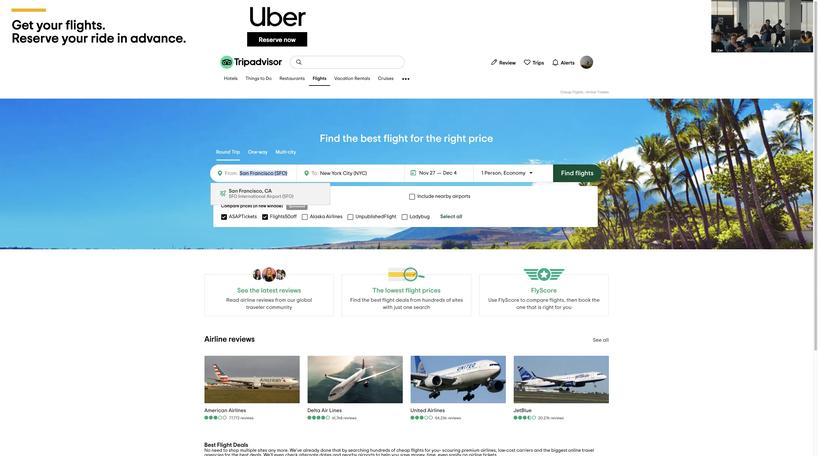 Task type: describe. For each thing, give the bounding box(es) containing it.
round
[[216, 150, 230, 155]]

searching
[[348, 449, 369, 454]]

person
[[484, 171, 501, 176]]

flights inside "find flights" button
[[575, 170, 594, 177]]

flight prices
[[405, 288, 441, 294]]

alerts link
[[549, 56, 577, 69]]

right inside use flyscore to compare flights, then book the one that is right for you
[[543, 305, 554, 311]]

2 horizontal spatial for
[[425, 449, 431, 454]]

scouring
[[442, 449, 461, 454]]

to inside use flyscore to compare flights, then book the one that is right for you
[[520, 298, 525, 303]]

hotels
[[224, 77, 238, 81]]

From where? text field
[[238, 169, 292, 178]]

compare
[[527, 298, 548, 303]]

to left do
[[260, 77, 265, 81]]

compare prices (in new window)
[[221, 205, 283, 209]]

reviews inside read airline reviews from our global traveler community
[[256, 298, 274, 303]]

the inside use flyscore to compare flights, then book the one that is right for you
[[592, 298, 600, 303]]

ca
[[264, 189, 272, 194]]

61,768
[[332, 417, 343, 421]]

things
[[246, 77, 259, 81]]

travel
[[582, 449, 594, 454]]

global
[[296, 298, 312, 303]]

more.
[[277, 449, 289, 454]]

nonstop
[[244, 194, 262, 199]]

jetblue
[[514, 409, 532, 414]]

54,236 reviews
[[435, 417, 461, 421]]

airline inside read airline reviews from our global traveler community
[[240, 298, 255, 303]]

77,772
[[229, 417, 240, 421]]

help
[[381, 454, 390, 457]]

done
[[320, 449, 331, 454]]

prices
[[240, 205, 252, 209]]

vacation rentals
[[334, 77, 370, 81]]

54,236 reviews link
[[411, 416, 461, 422]]

flight for deals
[[382, 298, 395, 303]]

restaurants link
[[276, 72, 309, 86]]

20,276 reviews link
[[514, 416, 564, 422]]

money,
[[411, 454, 426, 457]]

united
[[411, 409, 426, 414]]

find the best flight deals from hundreds of sites with just one search
[[350, 298, 463, 311]]

77,772 reviews
[[229, 417, 254, 421]]

one search
[[403, 305, 430, 311]]

to left shop
[[223, 449, 228, 454]]

see the latest reviews
[[237, 288, 301, 294]]

prefer nonstop
[[229, 194, 262, 199]]

27
[[430, 171, 435, 176]]

multiple
[[240, 449, 257, 454]]

you–
[[432, 449, 441, 454]]

need
[[212, 449, 222, 454]]

of inside best flight deals no need to shop multiple sites any more. we've already done that by searching hundreds of cheap flights for you– scouring premium airlines, low-cost carriers and the biggest online travel agencies for the best deals. we'll even check alternate dates and nearby airports to help you save money, time, even sanity on airline tickets.
[[391, 449, 395, 454]]

city
[[288, 150, 296, 155]]

reviews for 61,768 reviews
[[343, 417, 357, 421]]

20,276 reviews
[[538, 417, 564, 421]]

we'll
[[264, 454, 273, 457]]

include
[[417, 194, 434, 199]]

prefer
[[229, 194, 243, 199]]

3.5 of 5 bubbles image
[[514, 416, 537, 421]]

reviews for 20,276 reviews
[[551, 417, 564, 421]]

1 vertical spatial flights
[[572, 91, 583, 94]]

0 horizontal spatial for
[[225, 454, 231, 457]]

54,236
[[435, 417, 447, 421]]

vacation rentals link
[[330, 72, 374, 86]]

airlines for american airlines
[[229, 409, 246, 414]]

nov
[[419, 171, 429, 176]]

,
[[501, 171, 502, 176]]

find for find the best flight for the right price
[[320, 134, 340, 144]]

flyscore inside use flyscore to compare flights, then book the one that is right for you
[[498, 298, 519, 303]]

find for find flights
[[561, 170, 574, 177]]

to left help
[[376, 454, 380, 457]]

-
[[584, 91, 585, 94]]

best for deals
[[371, 298, 381, 303]]

american
[[204, 409, 227, 414]]

sites for deals
[[258, 449, 267, 454]]

multi-city link
[[276, 145, 296, 161]]

1
[[482, 171, 483, 176]]

see for see all
[[593, 338, 602, 343]]

1 horizontal spatial for
[[410, 134, 424, 144]]

find for find the best flight deals from hundreds of sites with just one search
[[350, 298, 361, 303]]

carriers
[[516, 449, 533, 454]]

(sfo)
[[282, 195, 293, 199]]

hundreds inside best flight deals no need to shop multiple sites any more. we've already done that by searching hundreds of cheap flights for you– scouring premium airlines, low-cost carriers and the biggest online travel agencies for the best deals. we'll even check alternate dates and nearby airports to help you save money, time, even sanity on airline tickets.
[[370, 449, 390, 454]]

hundreds inside find the best flight deals from hundreds of sites with just one search
[[422, 298, 445, 303]]

multi-
[[276, 150, 288, 155]]

sites for best
[[452, 298, 463, 303]]

find the best flight for the right price
[[320, 134, 493, 144]]

you
[[391, 454, 399, 457]]

airports inside best flight deals no need to shop multiple sites any more. we've already done that by searching hundreds of cheap flights for you– scouring premium airlines, low-cost carriers and the biggest online travel agencies for the best deals. we'll even check alternate dates and nearby airports to help you save money, time, even sanity on airline tickets.
[[358, 454, 375, 457]]

cheap flights - airline tickets
[[560, 91, 609, 94]]

trip
[[231, 150, 240, 155]]

alternate
[[299, 454, 318, 457]]

airline reviews link
[[204, 336, 255, 344]]

dates
[[319, 454, 332, 457]]

best
[[204, 443, 216, 449]]

flights50off
[[270, 215, 297, 219]]

the inside find the best flight deals from hundreds of sites with just one search
[[362, 298, 370, 303]]

is
[[538, 305, 541, 311]]

price
[[468, 134, 493, 144]]

then
[[567, 298, 577, 303]]

the lowest flight prices
[[373, 288, 441, 294]]

multi-city
[[276, 150, 296, 155]]

things to do
[[246, 77, 272, 81]]

4
[[454, 171, 457, 176]]

review
[[499, 60, 516, 65]]

flights inside "link"
[[313, 77, 326, 81]]

1 person , economy
[[482, 171, 525, 176]]

from:
[[225, 171, 238, 176]]

best for for
[[360, 134, 381, 144]]

1 horizontal spatial airline
[[586, 91, 596, 94]]

0 horizontal spatial right
[[444, 134, 466, 144]]

traveler community
[[246, 305, 292, 311]]

read airline reviews from our global traveler community
[[226, 298, 312, 311]]

we've
[[290, 449, 302, 454]]

1 even from the left
[[274, 454, 284, 457]]

cheap
[[560, 91, 572, 94]]

0 vertical spatial nearby
[[435, 194, 451, 199]]

delta air lines link
[[307, 408, 357, 415]]



Task type: vqa. For each thing, say whether or not it's contained in the screenshot.


Task type: locate. For each thing, give the bounding box(es) containing it.
None search field
[[290, 56, 404, 68]]

airlines up 54,236 reviews link
[[427, 409, 445, 414]]

0 horizontal spatial airline
[[240, 298, 255, 303]]

1 horizontal spatial that
[[527, 305, 537, 311]]

0 horizontal spatial 3 of 5 bubbles image
[[204, 416, 227, 421]]

0 horizontal spatial sites
[[258, 449, 267, 454]]

0 vertical spatial that
[[527, 305, 537, 311]]

find inside button
[[561, 170, 574, 177]]

best flight deals no need to shop multiple sites any more. we've already done that by searching hundreds of cheap flights for you– scouring premium airlines, low-cost carriers and the biggest online travel agencies for the best deals. we'll even check alternate dates and nearby airports to help you save money, time, even sanity on airline tickets.
[[204, 443, 594, 457]]

1 vertical spatial that
[[332, 449, 341, 454]]

reviews inside "link"
[[551, 417, 564, 421]]

2 from from the left
[[410, 298, 421, 303]]

0 horizontal spatial airports
[[358, 454, 375, 457]]

asaptickets
[[229, 215, 257, 219]]

sfo
[[229, 195, 237, 199]]

0 horizontal spatial that
[[332, 449, 341, 454]]

20,276
[[538, 417, 550, 421]]

1 vertical spatial all
[[603, 338, 609, 343]]

flights
[[313, 77, 326, 81], [572, 91, 583, 94]]

all for see all
[[603, 338, 609, 343]]

airlines right alaska
[[326, 215, 342, 219]]

1 vertical spatial flyscore
[[498, 298, 519, 303]]

search image
[[296, 59, 302, 66]]

airline reviews
[[204, 336, 255, 344]]

jetblue link
[[514, 408, 564, 415]]

american airlines
[[204, 409, 246, 414]]

1 horizontal spatial hundreds
[[422, 298, 445, 303]]

1 horizontal spatial flyscore
[[531, 288, 557, 294]]

select
[[440, 214, 455, 220]]

tripadvisor image
[[220, 56, 282, 69]]

0 horizontal spatial hundreds
[[370, 449, 390, 454]]

1 horizontal spatial flights
[[572, 91, 583, 94]]

trips link
[[521, 56, 547, 69]]

0 horizontal spatial find
[[320, 134, 340, 144]]

airlines inside united airlines link
[[427, 409, 445, 414]]

to:
[[311, 171, 318, 176]]

right left price
[[444, 134, 466, 144]]

hundreds left you
[[370, 449, 390, 454]]

airports up select all
[[452, 194, 470, 199]]

airport
[[267, 195, 281, 199]]

airline
[[240, 298, 255, 303], [469, 454, 482, 457]]

2 3 of 5 bubbles image from the left
[[411, 416, 433, 421]]

2 horizontal spatial airlines
[[427, 409, 445, 414]]

check
[[285, 454, 298, 457]]

and
[[534, 449, 542, 454], [333, 454, 341, 457]]

and left by
[[333, 454, 341, 457]]

deals
[[396, 298, 409, 303]]

1 horizontal spatial of
[[446, 298, 451, 303]]

1 horizontal spatial airline
[[469, 454, 482, 457]]

one
[[516, 305, 526, 311]]

flyscore up compare
[[531, 288, 557, 294]]

0 vertical spatial see
[[237, 288, 248, 294]]

nearby right include
[[435, 194, 451, 199]]

1 vertical spatial nearby
[[342, 454, 357, 457]]

profile picture image
[[580, 56, 593, 69]]

dec
[[443, 171, 453, 176]]

biggest
[[551, 449, 567, 454]]

2 horizontal spatial find
[[561, 170, 574, 177]]

from inside read airline reviews from our global traveler community
[[275, 298, 286, 303]]

air
[[321, 409, 328, 414]]

1 horizontal spatial airports
[[452, 194, 470, 199]]

airline right read
[[240, 298, 255, 303]]

1 vertical spatial see
[[593, 338, 602, 343]]

advertisement region
[[0, 0, 813, 53]]

0 vertical spatial find
[[320, 134, 340, 144]]

no
[[204, 449, 210, 454]]

round trip link
[[216, 145, 240, 161]]

1 3 of 5 bubbles image from the left
[[204, 416, 227, 421]]

3 of 5 bubbles image for united
[[411, 416, 433, 421]]

1 vertical spatial find
[[561, 170, 574, 177]]

cost
[[506, 449, 515, 454]]

1 vertical spatial airports
[[358, 454, 375, 457]]

airline right on
[[469, 454, 482, 457]]

0 vertical spatial flight
[[383, 134, 408, 144]]

0 horizontal spatial all
[[456, 214, 462, 220]]

online
[[568, 449, 581, 454]]

reviews
[[279, 288, 301, 294], [256, 298, 274, 303], [229, 336, 255, 344], [343, 417, 357, 421], [240, 417, 254, 421], [448, 417, 461, 421], [551, 417, 564, 421]]

1 vertical spatial flights
[[411, 449, 424, 454]]

0 horizontal spatial flights
[[411, 449, 424, 454]]

and right carriers
[[534, 449, 542, 454]]

lowest
[[385, 288, 404, 294]]

1 vertical spatial airline
[[204, 336, 227, 344]]

time,
[[427, 454, 437, 457]]

0 horizontal spatial see
[[237, 288, 248, 294]]

flight inside find the best flight deals from hundreds of sites with just one search
[[382, 298, 395, 303]]

0 horizontal spatial airline
[[204, 336, 227, 344]]

77,772 reviews link
[[204, 416, 254, 422]]

1 vertical spatial hundreds
[[370, 449, 390, 454]]

airlines for alaska airlines
[[326, 215, 342, 219]]

with
[[383, 305, 393, 311]]

0 vertical spatial best
[[360, 134, 381, 144]]

restaurants
[[279, 77, 305, 81]]

find flights button
[[553, 165, 602, 183]]

flights left -
[[572, 91, 583, 94]]

flyscore up one
[[498, 298, 519, 303]]

0 vertical spatial airports
[[452, 194, 470, 199]]

best inside find the best flight deals from hundreds of sites with just one search
[[371, 298, 381, 303]]

airlines for united airlines
[[427, 409, 445, 414]]

hundreds down flight prices
[[422, 298, 445, 303]]

of
[[446, 298, 451, 303], [391, 449, 395, 454]]

0 vertical spatial of
[[446, 298, 451, 303]]

find inside find the best flight deals from hundreds of sites with just one search
[[350, 298, 361, 303]]

flights,
[[550, 298, 565, 303]]

the
[[342, 134, 358, 144], [426, 134, 442, 144], [250, 288, 260, 294], [362, 298, 370, 303], [592, 298, 600, 303], [543, 449, 550, 454], [232, 454, 238, 457]]

flight for for
[[383, 134, 408, 144]]

find flights
[[561, 170, 594, 177]]

1 horizontal spatial all
[[603, 338, 609, 343]]

0 horizontal spatial flights
[[313, 77, 326, 81]]

0 vertical spatial hundreds
[[422, 298, 445, 303]]

0 horizontal spatial airlines
[[229, 409, 246, 414]]

all for select all
[[456, 214, 462, 220]]

0 vertical spatial flights
[[313, 77, 326, 81]]

To where? text field
[[318, 169, 379, 178]]

select all
[[440, 214, 462, 220]]

united airlines link
[[411, 408, 461, 415]]

2 even from the left
[[438, 454, 448, 457]]

1 horizontal spatial right
[[543, 305, 554, 311]]

1 vertical spatial of
[[391, 449, 395, 454]]

sites inside best flight deals no need to shop multiple sites any more. we've already done that by searching hundreds of cheap flights for you– scouring premium airlines, low-cost carriers and the biggest online travel agencies for the best deals. we'll even check alternate dates and nearby airports to help you save money, time, even sanity on airline tickets.
[[258, 449, 267, 454]]

premium
[[462, 449, 480, 454]]

1 horizontal spatial even
[[438, 454, 448, 457]]

flight
[[383, 134, 408, 144], [382, 298, 395, 303]]

1 horizontal spatial sites
[[452, 298, 463, 303]]

hundreds
[[422, 298, 445, 303], [370, 449, 390, 454]]

from left our at the left bottom of page
[[275, 298, 286, 303]]

sites inside find the best flight deals from hundreds of sites with just one search
[[452, 298, 463, 303]]

already
[[303, 449, 319, 454]]

1 horizontal spatial flights
[[575, 170, 594, 177]]

by
[[342, 449, 347, 454]]

1 horizontal spatial 3 of 5 bubbles image
[[411, 416, 433, 421]]

that left by
[[332, 449, 341, 454]]

nearby right dates
[[342, 454, 357, 457]]

from
[[275, 298, 286, 303], [410, 298, 421, 303]]

4 of 5 bubbles image
[[307, 416, 330, 421]]

1 vertical spatial flight
[[382, 298, 395, 303]]

cruises link
[[374, 72, 398, 86]]

0 horizontal spatial and
[[333, 454, 341, 457]]

from inside find the best flight deals from hundreds of sites with just one search
[[410, 298, 421, 303]]

61,768 reviews link
[[307, 416, 357, 422]]

sanity
[[449, 454, 461, 457]]

0 horizontal spatial of
[[391, 449, 395, 454]]

0 vertical spatial airline
[[240, 298, 255, 303]]

to up one
[[520, 298, 525, 303]]

2 vertical spatial find
[[350, 298, 361, 303]]

tickets
[[597, 91, 609, 94]]

3 of 5 bubbles image inside 77,772 reviews link
[[204, 416, 227, 421]]

1 horizontal spatial and
[[534, 449, 542, 454]]

use
[[488, 298, 497, 303]]

0 vertical spatial flyscore
[[531, 288, 557, 294]]

1 horizontal spatial from
[[410, 298, 421, 303]]

0 vertical spatial sites
[[452, 298, 463, 303]]

our
[[287, 298, 295, 303]]

airlines inside american airlines link
[[229, 409, 246, 414]]

airline inside best flight deals no need to shop multiple sites any more. we've already done that by searching hundreds of cheap flights for you– scouring premium airlines, low-cost carriers and the biggest online travel agencies for the best deals. we'll even check alternate dates and nearby airports to help you save money, time, even sanity on airline tickets.
[[469, 454, 482, 457]]

1 vertical spatial airline
[[469, 454, 482, 457]]

vacation
[[334, 77, 353, 81]]

find
[[320, 134, 340, 144], [561, 170, 574, 177], [350, 298, 361, 303]]

1 horizontal spatial find
[[350, 298, 361, 303]]

sponsored
[[289, 205, 305, 208]]

see
[[237, 288, 248, 294], [593, 338, 602, 343]]

best inside best flight deals no need to shop multiple sites any more. we've already done that by searching hundreds of cheap flights for you– scouring premium airlines, low-cost carriers and the biggest online travel agencies for the best deals. we'll even check alternate dates and nearby airports to help you save money, time, even sanity on airline tickets.
[[239, 454, 249, 457]]

0 vertical spatial flights
[[575, 170, 594, 177]]

round trip
[[216, 150, 240, 155]]

(in
[[253, 205, 258, 209]]

from up one search
[[410, 298, 421, 303]]

economy
[[504, 171, 525, 176]]

that inside use flyscore to compare flights, then book the one that is right for you
[[527, 305, 537, 311]]

3 of 5 bubbles image down united
[[411, 416, 433, 421]]

0 vertical spatial right
[[444, 134, 466, 144]]

3 of 5 bubbles image for american
[[204, 416, 227, 421]]

tickets.
[[483, 454, 498, 457]]

airlines up 77,772
[[229, 409, 246, 414]]

window)
[[267, 205, 283, 209]]

3 of 5 bubbles image down american
[[204, 416, 227, 421]]

1 vertical spatial right
[[543, 305, 554, 311]]

0 horizontal spatial from
[[275, 298, 286, 303]]

that inside best flight deals no need to shop multiple sites any more. we've already done that by searching hundreds of cheap flights for you– scouring premium airlines, low-cost carriers and the biggest online travel agencies for the best deals. we'll even check alternate dates and nearby airports to help you save money, time, even sanity on airline tickets.
[[332, 449, 341, 454]]

reviews for airline reviews
[[229, 336, 255, 344]]

nearby inside best flight deals no need to shop multiple sites any more. we've already done that by searching hundreds of cheap flights for you– scouring premium airlines, low-cost carriers and the biggest online travel agencies for the best deals. we'll even check alternate dates and nearby airports to help you save money, time, even sanity on airline tickets.
[[342, 454, 357, 457]]

0 vertical spatial airline
[[586, 91, 596, 94]]

nov 27
[[419, 171, 435, 176]]

of inside find the best flight deals from hundreds of sites with just one search
[[446, 298, 451, 303]]

0 horizontal spatial nearby
[[342, 454, 357, 457]]

shop
[[229, 449, 239, 454]]

best
[[360, 134, 381, 144], [371, 298, 381, 303], [239, 454, 249, 457]]

see for see the latest reviews
[[237, 288, 248, 294]]

even right time,
[[438, 454, 448, 457]]

1 horizontal spatial see
[[593, 338, 602, 343]]

1 vertical spatial best
[[371, 298, 381, 303]]

francisco,
[[239, 189, 263, 194]]

cheap
[[396, 449, 410, 454]]

ladybug
[[410, 215, 430, 219]]

alerts
[[561, 60, 575, 65]]

that left is
[[527, 305, 537, 311]]

airports left help
[[358, 454, 375, 457]]

3 of 5 bubbles image inside 54,236 reviews link
[[411, 416, 433, 421]]

1 horizontal spatial nearby
[[435, 194, 451, 199]]

airports
[[452, 194, 470, 199], [358, 454, 375, 457]]

right right is
[[543, 305, 554, 311]]

even right 'we'll'
[[274, 454, 284, 457]]

1 from from the left
[[275, 298, 286, 303]]

flights inside best flight deals no need to shop multiple sites any more. we've already done that by searching hundreds of cheap flights for you– scouring premium airlines, low-cost carriers and the biggest online travel agencies for the best deals. we'll even check alternate dates and nearby airports to help you save money, time, even sanity on airline tickets.
[[411, 449, 424, 454]]

rentals
[[354, 77, 370, 81]]

reviews for 77,772 reviews
[[240, 417, 254, 421]]

the
[[373, 288, 384, 294]]

0 horizontal spatial even
[[274, 454, 284, 457]]

latest
[[261, 288, 278, 294]]

one-way link
[[248, 145, 268, 161]]

reviews for 54,236 reviews
[[448, 417, 461, 421]]

airline
[[586, 91, 596, 94], [204, 336, 227, 344]]

1 vertical spatial sites
[[258, 449, 267, 454]]

deals
[[233, 443, 248, 449]]

3 of 5 bubbles image
[[204, 416, 227, 421], [411, 416, 433, 421]]

flights left vacation
[[313, 77, 326, 81]]

for you
[[555, 305, 572, 311]]

1 horizontal spatial airlines
[[326, 215, 342, 219]]

things to do link
[[242, 72, 276, 86]]

san francisco, ca sfo international airport (sfo)
[[229, 189, 293, 199]]

0 vertical spatial all
[[456, 214, 462, 220]]

low-
[[498, 449, 506, 454]]

2 vertical spatial best
[[239, 454, 249, 457]]

0 horizontal spatial flyscore
[[498, 298, 519, 303]]



